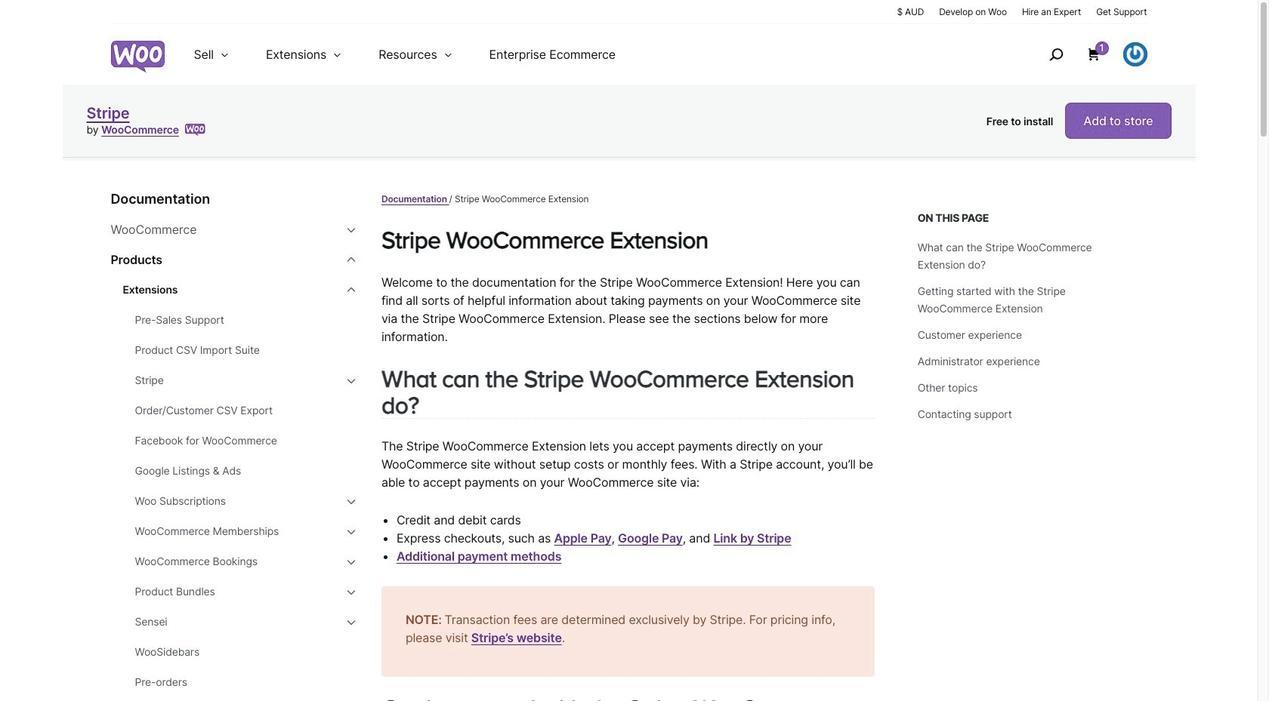 Task type: locate. For each thing, give the bounding box(es) containing it.
developed by woocommerce image
[[185, 124, 205, 136]]

service navigation menu element
[[1017, 30, 1147, 79]]



Task type: describe. For each thing, give the bounding box(es) containing it.
search image
[[1044, 42, 1068, 66]]

breadcrumb element
[[382, 191, 875, 207]]

open account menu image
[[1123, 42, 1147, 66]]



Task type: vqa. For each thing, say whether or not it's contained in the screenshot.
Developed by WooCommerce image
yes



